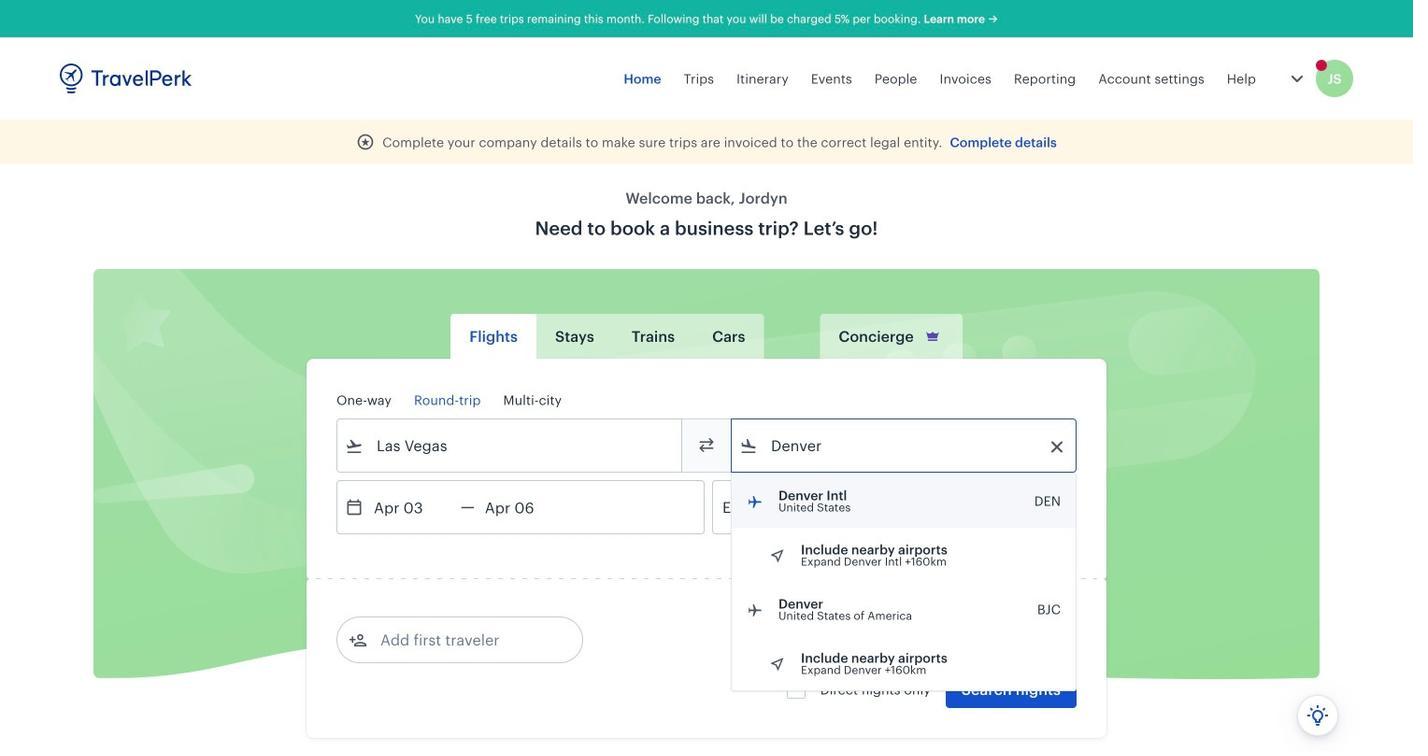 Task type: locate. For each thing, give the bounding box(es) containing it.
Return text field
[[475, 481, 572, 534]]

Depart text field
[[364, 481, 461, 534]]

Add first traveler search field
[[367, 625, 562, 655]]

From search field
[[364, 431, 657, 461]]



Task type: describe. For each thing, give the bounding box(es) containing it.
To search field
[[758, 431, 1051, 461]]



